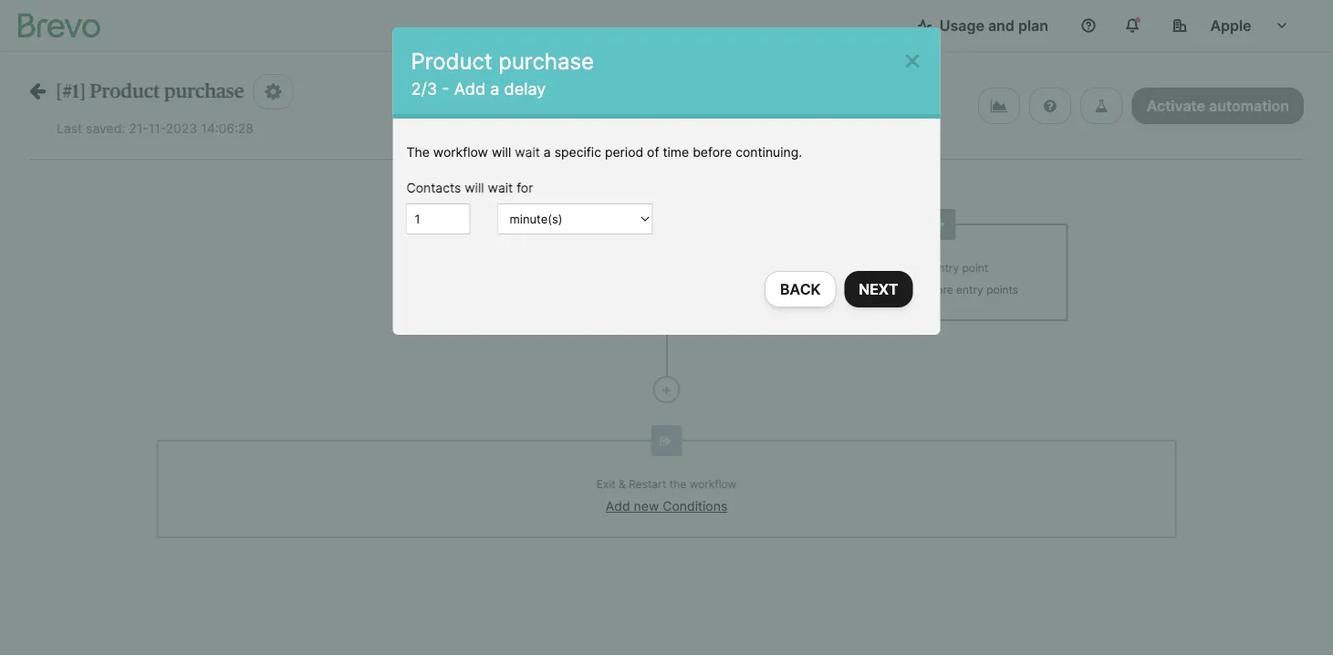 Task type: vqa. For each thing, say whether or not it's contained in the screenshot.
-
yes



Task type: describe. For each thing, give the bounding box(es) containing it.
purchase inside [#1]                             product purchase link
[[164, 81, 244, 101]]

usage and plan button
[[903, 7, 1063, 44]]

more
[[927, 283, 953, 297]]

0 horizontal spatial workflow
[[433, 145, 488, 160]]

specific
[[554, 145, 601, 160]]

product inside product purchase 2/3 - add a delay
[[411, 47, 492, 74]]

0 horizontal spatial wait
[[488, 180, 513, 196]]

a inside product purchase 2/3 - add a delay
[[490, 78, 499, 98]]

click
[[862, 283, 887, 297]]

cog image
[[265, 82, 282, 101]]

add an entry point click to add more entry points
[[862, 261, 1018, 297]]

before
[[693, 145, 732, 160]]

&
[[619, 478, 626, 491]]

contacts will wait for
[[406, 180, 533, 196]]

time
[[663, 145, 689, 160]]

apple button
[[1158, 7, 1304, 44]]

back
[[780, 280, 821, 298]]

next
[[859, 280, 898, 298]]

workflow inside exit & restart the workflow add new conditions
[[689, 478, 737, 491]]

0 vertical spatial wait
[[515, 145, 540, 160]]

contacts
[[406, 180, 461, 196]]

usage and plan
[[940, 16, 1048, 34]]

startpoint
[[718, 305, 768, 318]]

0 vertical spatial entry
[[932, 261, 959, 275]]

and
[[988, 16, 1015, 34]]

1 vertical spatial a
[[544, 145, 551, 160]]

the
[[406, 145, 430, 160]]

period
[[605, 145, 643, 160]]

1 horizontal spatial will
[[492, 145, 511, 160]]

usage
[[940, 16, 984, 34]]

startpoint #1
[[718, 305, 783, 318]]

conditions
[[663, 499, 727, 514]]

add new conditions link
[[606, 499, 727, 514]]

exit & restart the workflow add new conditions
[[597, 478, 737, 514]]

add
[[904, 283, 924, 297]]

exit
[[597, 478, 616, 491]]

point
[[962, 261, 988, 275]]

purchase inside product purchase 2/3 - add a delay
[[498, 47, 594, 74]]



Task type: locate. For each thing, give the bounding box(es) containing it.
0 horizontal spatial purchase
[[164, 81, 244, 101]]

entry up more
[[932, 261, 959, 275]]

0 horizontal spatial a
[[490, 78, 499, 98]]

-
[[442, 78, 449, 98]]

1 vertical spatial entry
[[956, 283, 983, 297]]

[#1]
[[56, 81, 86, 101]]

a left specific
[[544, 145, 551, 160]]

product up -
[[411, 47, 492, 74]]

0 vertical spatial purchase
[[498, 47, 594, 74]]

flask image
[[1095, 99, 1108, 113]]

1 vertical spatial wait
[[488, 180, 513, 196]]

a
[[490, 78, 499, 98], [544, 145, 551, 160]]

area chart image
[[991, 99, 1007, 113]]

will up contacts will wait for on the left of page
[[492, 145, 511, 160]]

add down &
[[606, 499, 630, 514]]

wait
[[515, 145, 540, 160], [488, 180, 513, 196]]

add
[[454, 78, 486, 98], [892, 261, 913, 275], [606, 499, 630, 514]]

1 vertical spatial product
[[90, 81, 160, 101]]

#1
[[771, 305, 783, 318]]

0 vertical spatial will
[[492, 145, 511, 160]]

new
[[634, 499, 659, 514]]

1 horizontal spatial purchase
[[498, 47, 594, 74]]

workflow
[[433, 145, 488, 160], [689, 478, 737, 491]]

of
[[647, 145, 659, 160]]

0 vertical spatial product
[[411, 47, 492, 74]]

will right contacts
[[465, 180, 484, 196]]

2023
[[166, 120, 197, 136]]

None text field
[[406, 203, 470, 234]]

form
[[393, 177, 940, 321]]

14:06:28
[[201, 120, 254, 136]]

1 horizontal spatial add
[[606, 499, 630, 514]]

2 vertical spatial add
[[606, 499, 630, 514]]

add left 'an'
[[892, 261, 913, 275]]

delay
[[504, 78, 546, 98]]

question circle image
[[1044, 99, 1056, 113]]

arrow left image
[[29, 81, 46, 100]]

a left delay
[[490, 78, 499, 98]]

form containing back
[[393, 177, 940, 321]]

for
[[517, 180, 533, 196]]

entry down the point
[[956, 283, 983, 297]]

product purchase 2/3 - add a delay
[[411, 47, 594, 98]]

add inside exit & restart the workflow add new conditions
[[606, 499, 630, 514]]

purchase
[[498, 47, 594, 74], [164, 81, 244, 101]]

product
[[411, 47, 492, 74], [90, 81, 160, 101]]

×
[[903, 41, 922, 76]]

workflow up contacts will wait for on the left of page
[[433, 145, 488, 160]]

entry
[[932, 261, 959, 275], [956, 283, 983, 297]]

purchase up delay
[[498, 47, 594, 74]]

1 vertical spatial add
[[892, 261, 913, 275]]

add inside product purchase 2/3 - add a delay
[[454, 78, 486, 98]]

back button
[[765, 271, 836, 307]]

to
[[891, 283, 901, 297]]

wait left for
[[488, 180, 513, 196]]

1 vertical spatial will
[[465, 180, 484, 196]]

1 horizontal spatial a
[[544, 145, 551, 160]]

21-
[[129, 120, 148, 136]]

2/3
[[411, 78, 437, 98]]

11-
[[148, 120, 166, 136]]

workflow up the conditions
[[689, 478, 737, 491]]

[#1]                             product purchase link
[[29, 81, 244, 101]]

0 vertical spatial a
[[490, 78, 499, 98]]

0 vertical spatial workflow
[[433, 145, 488, 160]]

the workflow will wait a specific period of time before continuing.
[[406, 145, 802, 160]]

the
[[669, 478, 686, 491]]

plan
[[1018, 16, 1048, 34]]

restart
[[629, 478, 666, 491]]

2 horizontal spatial add
[[892, 261, 913, 275]]

0 horizontal spatial product
[[90, 81, 160, 101]]

1 horizontal spatial workflow
[[689, 478, 737, 491]]

0 vertical spatial add
[[454, 78, 486, 98]]

add inside add an entry point click to add more entry points
[[892, 261, 913, 275]]

next button
[[844, 271, 913, 307]]

[#1]                             product purchase
[[56, 81, 244, 101]]

saved:
[[86, 120, 125, 136]]

1 horizontal spatial product
[[411, 47, 492, 74]]

1 vertical spatial purchase
[[164, 81, 244, 101]]

0 horizontal spatial add
[[454, 78, 486, 98]]

will inside form
[[465, 180, 484, 196]]

apple
[[1210, 16, 1252, 34]]

add right -
[[454, 78, 486, 98]]

an
[[916, 261, 929, 275]]

last
[[57, 120, 82, 136]]

points
[[987, 283, 1018, 297]]

1 horizontal spatial wait
[[515, 145, 540, 160]]

wait up for
[[515, 145, 540, 160]]

continuing.
[[736, 145, 802, 160]]

1 vertical spatial workflow
[[689, 478, 737, 491]]

will
[[492, 145, 511, 160], [465, 180, 484, 196]]

last saved: 21-11-2023 14:06:28
[[57, 120, 254, 136]]

0 horizontal spatial will
[[465, 180, 484, 196]]

product up "21-"
[[90, 81, 160, 101]]

× button
[[903, 41, 922, 76]]

purchase up 2023
[[164, 81, 244, 101]]



